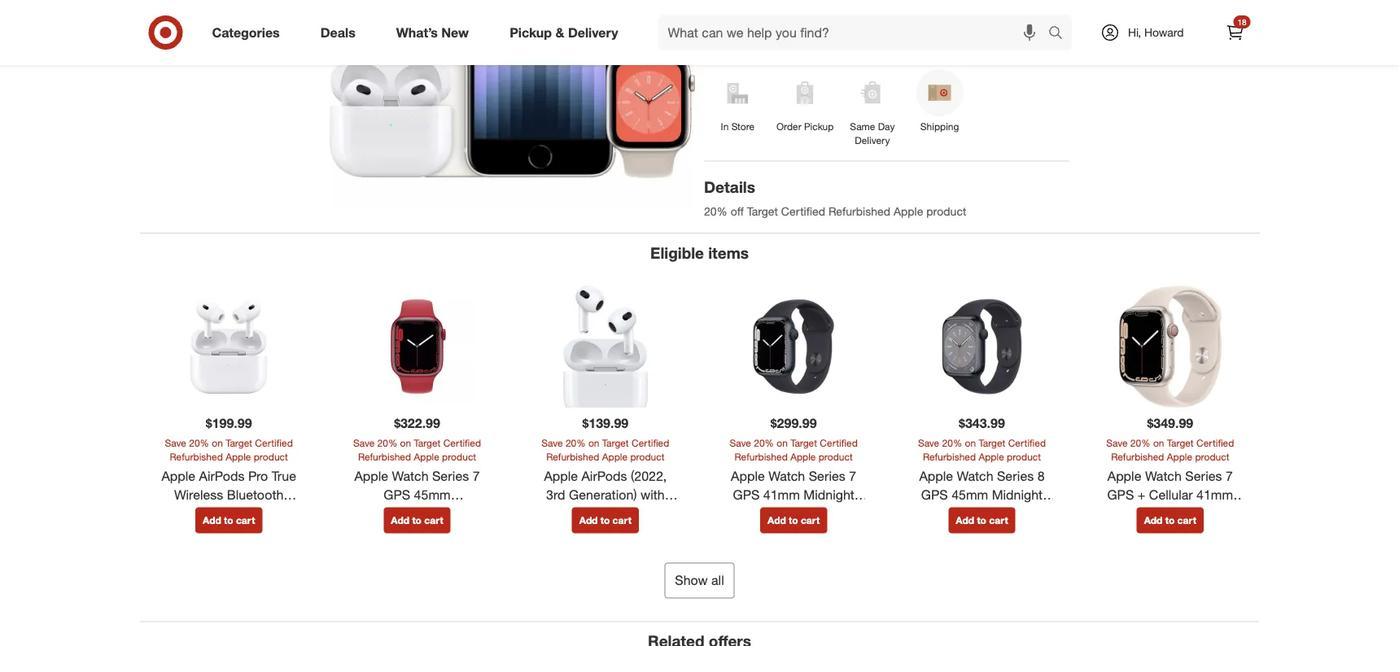 Task type: locate. For each thing, give the bounding box(es) containing it.
4 add from the left
[[768, 515, 786, 527]]

6 add from the left
[[1144, 515, 1163, 527]]

same
[[850, 121, 875, 133]]

deals link
[[307, 15, 376, 50]]

1 save from the left
[[165, 437, 186, 449]]

on down $199.99
[[212, 437, 223, 449]]

certified inside $322.99 save 20% on target certified refurbished apple product
[[443, 437, 481, 449]]

2 on from the left
[[400, 437, 411, 449]]

3 on from the left
[[588, 437, 600, 449]]

to for $343.99
[[977, 515, 986, 527]]

product for $343.99
[[1007, 451, 1041, 463]]

6 save from the left
[[1106, 437, 1128, 449]]

1 on from the left
[[212, 437, 223, 449]]

add to cart for $322.99
[[391, 515, 443, 527]]

target down $199.99
[[226, 437, 252, 449]]

target inside $199.99 save 20% on target certified refurbished apple product
[[226, 437, 252, 449]]

What can we help you find? suggestions appear below search field
[[658, 15, 1052, 50]]

0 horizontal spatial delivery
[[568, 24, 618, 40]]

20% inside $139.99 save 20% on target certified refurbished apple product
[[566, 437, 586, 449]]

4 on from the left
[[777, 437, 788, 449]]

eligible
[[650, 243, 704, 262]]

add to cart for $299.99
[[768, 515, 820, 527]]

refurbished down $349.99
[[1111, 451, 1164, 463]]

product inside $349.99 save 20% on target certified refurbished apple product
[[1195, 451, 1229, 463]]

save inside $139.99 save 20% on target certified refurbished apple product
[[541, 437, 563, 449]]

target down $343.99
[[979, 437, 1006, 449]]

certified inside $139.99 save 20% on target certified refurbished apple product
[[632, 437, 669, 449]]

show all
[[675, 573, 724, 589]]

new
[[441, 24, 469, 40]]

$343.99
[[959, 415, 1005, 431]]

product inside $139.99 save 20% on target certified refurbished apple product
[[630, 451, 665, 463]]

on inside $299.99 save 20% on target certified refurbished apple product
[[777, 437, 788, 449]]

certified for $349.99
[[1197, 437, 1234, 449]]

refurbished inside $139.99 save 20% on target certified refurbished apple product
[[546, 451, 599, 463]]

cart for $199.99
[[236, 515, 255, 527]]

target
[[747, 204, 778, 219], [226, 437, 252, 449], [414, 437, 441, 449], [602, 437, 629, 449], [791, 437, 817, 449], [979, 437, 1006, 449], [1167, 437, 1194, 449]]

on down $343.99
[[965, 437, 976, 449]]

20% inside $343.99 save 20% on target certified refurbished apple product
[[942, 437, 962, 449]]

save inside $199.99 save 20% on target certified refurbished apple product
[[165, 437, 186, 449]]

delivery down same
[[855, 134, 890, 147]]

order pickup
[[776, 121, 834, 133]]

5 add from the left
[[956, 515, 974, 527]]

20% for $343.99
[[942, 437, 962, 449]]

product for $299.99
[[819, 451, 853, 463]]

refurbished for $343.99
[[923, 451, 976, 463]]

on down $322.99 on the bottom left of the page
[[400, 437, 411, 449]]

on down $299.99
[[777, 437, 788, 449]]

certified
[[781, 204, 825, 219], [255, 437, 293, 449], [443, 437, 481, 449], [632, 437, 669, 449], [820, 437, 858, 449], [1008, 437, 1046, 449], [1197, 437, 1234, 449]]

items
[[708, 243, 749, 262]]

eligible items
[[650, 243, 749, 262]]

5 cart from the left
[[989, 515, 1008, 527]]

refurbished inside $299.99 save 20% on target certified refurbished apple product
[[735, 451, 788, 463]]

4 save from the left
[[730, 437, 751, 449]]

store
[[731, 121, 755, 133]]

target inside $343.99 save 20% on target certified refurbished apple product
[[979, 437, 1006, 449]]

refurbished inside $349.99 save 20% on target certified refurbished apple product
[[1111, 451, 1164, 463]]

1 add to cart from the left
[[203, 515, 255, 527]]

target down $322.99 on the bottom left of the page
[[414, 437, 441, 449]]

1 add to cart button from the left
[[195, 508, 262, 534]]

2 to from the left
[[412, 515, 422, 527]]

4 add to cart from the left
[[768, 515, 820, 527]]

2 add from the left
[[391, 515, 410, 527]]

save inside $349.99 save 20% on target certified refurbished apple product
[[1106, 437, 1128, 449]]

add to cart for $139.99
[[579, 515, 632, 527]]

$349.99
[[1147, 415, 1193, 431]]

20% down $139.99
[[566, 437, 586, 449]]

apple for $343.99
[[979, 451, 1004, 463]]

certified for $139.99
[[632, 437, 669, 449]]

3 add from the left
[[579, 515, 598, 527]]

in
[[721, 121, 729, 133]]

6 add to cart from the left
[[1144, 515, 1197, 527]]

5 save from the left
[[918, 437, 940, 449]]

refurbished inside $322.99 save 20% on target certified refurbished apple product
[[358, 451, 411, 463]]

6 cart from the left
[[1178, 515, 1197, 527]]

apple inside $299.99 save 20% on target certified refurbished apple product
[[790, 451, 816, 463]]

apple
[[894, 204, 923, 219], [226, 451, 251, 463], [414, 451, 439, 463], [602, 451, 628, 463], [790, 451, 816, 463], [979, 451, 1004, 463], [1167, 451, 1193, 463]]

product for $322.99
[[442, 451, 476, 463]]

$343.99 save 20% on target certified refurbished apple product
[[918, 415, 1046, 463]]

3 save from the left
[[541, 437, 563, 449]]

apple inside $139.99 save 20% on target certified refurbished apple product
[[602, 451, 628, 463]]

target right off
[[747, 204, 778, 219]]

search button
[[1041, 15, 1080, 54]]

20% down $199.99
[[189, 437, 209, 449]]

target inside $299.99 save 20% on target certified refurbished apple product
[[791, 437, 817, 449]]

on inside $139.99 save 20% on target certified refurbished apple product
[[588, 437, 600, 449]]

save inside $299.99 save 20% on target certified refurbished apple product
[[730, 437, 751, 449]]

product inside $199.99 save 20% on target certified refurbished apple product
[[254, 451, 288, 463]]

1 horizontal spatial delivery
[[855, 134, 890, 147]]

target inside $139.99 save 20% on target certified refurbished apple product
[[602, 437, 629, 449]]

off
[[731, 204, 744, 219]]

certified inside $349.99 save 20% on target certified refurbished apple product
[[1197, 437, 1234, 449]]

on inside $199.99 save 20% on target certified refurbished apple product
[[212, 437, 223, 449]]

5 to from the left
[[977, 515, 986, 527]]

3 add to cart button from the left
[[572, 508, 639, 534]]

2 add to cart from the left
[[391, 515, 443, 527]]

certified inside $299.99 save 20% on target certified refurbished apple product
[[820, 437, 858, 449]]

apple inside $322.99 save 20% on target certified refurbished apple product
[[414, 451, 439, 463]]

to for $322.99
[[412, 515, 422, 527]]

5 add to cart button from the left
[[949, 508, 1016, 534]]

add for $343.99
[[956, 515, 974, 527]]

target down $139.99
[[602, 437, 629, 449]]

apple for $299.99
[[790, 451, 816, 463]]

target inside details 20% off target certified refurbished apple product
[[747, 204, 778, 219]]

valid
[[704, 42, 728, 56]]

target inside $322.99 save 20% on target certified refurbished apple product
[[414, 437, 441, 449]]

add to cart for $343.99
[[956, 515, 1008, 527]]

on inside $343.99 save 20% on target certified refurbished apple product
[[965, 437, 976, 449]]

2 cart from the left
[[424, 515, 443, 527]]

delivery for day
[[855, 134, 890, 147]]

20% inside $349.99 save 20% on target certified refurbished apple product
[[1131, 437, 1151, 449]]

add to cart button for $199.99
[[195, 508, 262, 534]]

save
[[165, 437, 186, 449], [353, 437, 375, 449], [541, 437, 563, 449], [730, 437, 751, 449], [918, 437, 940, 449], [1106, 437, 1128, 449]]

add to cart button for $139.99
[[572, 508, 639, 534]]

20% for $139.99
[[566, 437, 586, 449]]

apple inside $349.99 save 20% on target certified refurbished apple product
[[1167, 451, 1193, 463]]

20% down $299.99
[[754, 437, 774, 449]]

target down $349.99
[[1167, 437, 1194, 449]]

refurbished down $199.99
[[170, 451, 223, 463]]

6 on from the left
[[1153, 437, 1164, 449]]

refurbished inside details 20% off target certified refurbished apple product
[[829, 204, 891, 219]]

pickup left &
[[510, 24, 552, 40]]

20% down $349.99
[[1131, 437, 1151, 449]]

order
[[776, 121, 802, 133]]

20% for $299.99
[[754, 437, 774, 449]]

pickup & delivery
[[510, 24, 618, 40]]

delivery
[[568, 24, 618, 40], [855, 134, 890, 147]]

refurbished
[[829, 204, 891, 219], [170, 451, 223, 463], [358, 451, 411, 463], [546, 451, 599, 463], [735, 451, 788, 463], [923, 451, 976, 463], [1111, 451, 1164, 463]]

product inside $322.99 save 20% on target certified refurbished apple product
[[442, 451, 476, 463]]

target inside $349.99 save 20% on target certified refurbished apple product
[[1167, 437, 1194, 449]]

on
[[212, 437, 223, 449], [400, 437, 411, 449], [588, 437, 600, 449], [777, 437, 788, 449], [965, 437, 976, 449], [1153, 437, 1164, 449]]

refurbished down $322.99 on the bottom left of the page
[[358, 451, 411, 463]]

1 vertical spatial pickup
[[804, 121, 834, 133]]

deals
[[320, 24, 356, 40]]

pickup right order
[[804, 121, 834, 133]]

categories link
[[198, 15, 300, 50]]

add for $199.99
[[203, 515, 221, 527]]

cart
[[236, 515, 255, 527], [424, 515, 443, 527], [613, 515, 632, 527], [801, 515, 820, 527], [989, 515, 1008, 527], [1178, 515, 1197, 527]]

0 horizontal spatial pickup
[[510, 24, 552, 40]]

1 vertical spatial delivery
[[855, 134, 890, 147]]

product
[[927, 204, 966, 219], [254, 451, 288, 463], [442, 451, 476, 463], [630, 451, 665, 463], [819, 451, 853, 463], [1007, 451, 1041, 463], [1195, 451, 1229, 463]]

target for $322.99
[[414, 437, 441, 449]]

delivery inside same day delivery
[[855, 134, 890, 147]]

$299.99 save 20% on target certified refurbished apple product
[[730, 415, 858, 463]]

product inside $343.99 save 20% on target certified refurbished apple product
[[1007, 451, 1041, 463]]

1 add from the left
[[203, 515, 221, 527]]

20% inside $299.99 save 20% on target certified refurbished apple product
[[754, 437, 774, 449]]

4 add to cart button from the left
[[760, 508, 827, 534]]

refurbished inside $343.99 save 20% on target certified refurbished apple product
[[923, 451, 976, 463]]

product inside $299.99 save 20% on target certified refurbished apple product
[[819, 451, 853, 463]]

delivery right &
[[568, 24, 618, 40]]

target for $199.99
[[226, 437, 252, 449]]

refurbished down $343.99
[[923, 451, 976, 463]]

apple inside $199.99 save 20% on target certified refurbished apple product
[[226, 451, 251, 463]]

on inside $322.99 save 20% on target certified refurbished apple product
[[400, 437, 411, 449]]

3 to from the left
[[601, 515, 610, 527]]

add to cart
[[203, 515, 255, 527], [391, 515, 443, 527], [579, 515, 632, 527], [768, 515, 820, 527], [956, 515, 1008, 527], [1144, 515, 1197, 527]]

apple inside $343.99 save 20% on target certified refurbished apple product
[[979, 451, 1004, 463]]

20% inside $199.99 save 20% on target certified refurbished apple product
[[189, 437, 209, 449]]

3 cart from the left
[[613, 515, 632, 527]]

20%
[[704, 204, 728, 219], [189, 437, 209, 449], [377, 437, 397, 449], [566, 437, 586, 449], [754, 437, 774, 449], [942, 437, 962, 449], [1131, 437, 1151, 449]]

to
[[224, 515, 233, 527], [412, 515, 422, 527], [601, 515, 610, 527], [789, 515, 798, 527], [977, 515, 986, 527], [1165, 515, 1175, 527]]

on down $139.99
[[588, 437, 600, 449]]

target for $343.99
[[979, 437, 1006, 449]]

on for $199.99
[[212, 437, 223, 449]]

on for $343.99
[[965, 437, 976, 449]]

0 vertical spatial pickup
[[510, 24, 552, 40]]

$139.99 save 20% on target certified refurbished apple product
[[541, 415, 669, 463]]

apple for $322.99
[[414, 451, 439, 463]]

2 add to cart button from the left
[[384, 508, 451, 534]]

save inside $322.99 save 20% on target certified refurbished apple product
[[353, 437, 375, 449]]

5 add to cart from the left
[[956, 515, 1008, 527]]

target down $299.99
[[791, 437, 817, 449]]

target for $349.99
[[1167, 437, 1194, 449]]

certified inside $343.99 save 20% on target certified refurbished apple product
[[1008, 437, 1046, 449]]

6 to from the left
[[1165, 515, 1175, 527]]

2 save from the left
[[353, 437, 375, 449]]

details 20% off target certified refurbished apple product
[[704, 178, 966, 219]]

to for $139.99
[[601, 515, 610, 527]]

what's new
[[396, 24, 469, 40]]

20% inside $322.99 save 20% on target certified refurbished apple product
[[377, 437, 397, 449]]

20% left off
[[704, 204, 728, 219]]

refurbished down $139.99
[[546, 451, 599, 463]]

to for $199.99
[[224, 515, 233, 527]]

all
[[711, 573, 724, 589]]

certified inside $199.99 save 20% on target certified refurbished apple product
[[255, 437, 293, 449]]

4 cart from the left
[[801, 515, 820, 527]]

3 add to cart from the left
[[579, 515, 632, 527]]

on inside $349.99 save 20% on target certified refurbished apple product
[[1153, 437, 1164, 449]]

same day delivery
[[850, 121, 895, 147]]

when
[[731, 42, 759, 56]]

add
[[203, 515, 221, 527], [391, 515, 410, 527], [579, 515, 598, 527], [768, 515, 786, 527], [956, 515, 974, 527], [1144, 515, 1163, 527]]

1 cart from the left
[[236, 515, 255, 527]]

refurbished inside $199.99 save 20% on target certified refurbished apple product
[[170, 451, 223, 463]]

1 to from the left
[[224, 515, 233, 527]]

target for $139.99
[[602, 437, 629, 449]]

20% down $343.99
[[942, 437, 962, 449]]

refurbished for $299.99
[[735, 451, 788, 463]]

save inside $343.99 save 20% on target certified refurbished apple product
[[918, 437, 940, 449]]

pickup
[[510, 24, 552, 40], [804, 121, 834, 133]]

6 add to cart button from the left
[[1137, 508, 1204, 534]]

5 on from the left
[[965, 437, 976, 449]]

20% down $322.99 on the bottom left of the page
[[377, 437, 397, 449]]

0 vertical spatial delivery
[[568, 24, 618, 40]]

search
[[1041, 26, 1080, 42]]

on down $349.99
[[1153, 437, 1164, 449]]

howard
[[1145, 25, 1184, 39]]

$349.99 save 20% on target certified refurbished apple product
[[1106, 415, 1234, 463]]

refurbished down same day delivery
[[829, 204, 891, 219]]

certified for $299.99
[[820, 437, 858, 449]]

day
[[878, 121, 895, 133]]

add for $322.99
[[391, 515, 410, 527]]

certified for $322.99
[[443, 437, 481, 449]]

refurbished down $299.99
[[735, 451, 788, 463]]

details
[[704, 178, 755, 196]]

18 link
[[1217, 15, 1253, 50]]

4 to from the left
[[789, 515, 798, 527]]

add to cart button
[[195, 508, 262, 534], [384, 508, 451, 534], [572, 508, 639, 534], [760, 508, 827, 534], [949, 508, 1016, 534], [1137, 508, 1204, 534]]



Task type: describe. For each thing, give the bounding box(es) containing it.
cart for $349.99
[[1178, 515, 1197, 527]]

20% for $322.99
[[377, 437, 397, 449]]

you
[[762, 42, 780, 56]]

1 horizontal spatial pickup
[[804, 121, 834, 133]]

show all link
[[664, 563, 735, 599]]

add for $139.99
[[579, 515, 598, 527]]

apple for $349.99
[[1167, 451, 1193, 463]]

$199.99 save 20% on target certified refurbished apple product
[[165, 415, 293, 463]]

on for $322.99
[[400, 437, 411, 449]]

18
[[1238, 17, 1247, 27]]

apple inside details 20% off target certified refurbished apple product
[[894, 204, 923, 219]]

apple for $199.99
[[226, 451, 251, 463]]

in store
[[721, 121, 755, 133]]

on for $299.99
[[777, 437, 788, 449]]

show
[[675, 573, 708, 589]]

add to cart button for $349.99
[[1137, 508, 1204, 534]]

cart for $343.99
[[989, 515, 1008, 527]]

$322.99 save 20% on target certified refurbished apple product
[[353, 415, 481, 463]]

add to cart button for $322.99
[[384, 508, 451, 534]]

20% inside details 20% off target certified refurbished apple product
[[704, 204, 728, 219]]

certified for $199.99
[[255, 437, 293, 449]]

cart for $322.99
[[424, 515, 443, 527]]

product for $349.99
[[1195, 451, 1229, 463]]

save for $343.99
[[918, 437, 940, 449]]

add to cart for $349.99
[[1144, 515, 1197, 527]]

20% for $199.99
[[189, 437, 209, 449]]

product for $199.99
[[254, 451, 288, 463]]

save for $139.99
[[541, 437, 563, 449]]

add to cart button for $299.99
[[760, 508, 827, 534]]

save for $322.99
[[353, 437, 375, 449]]

save for $349.99
[[1106, 437, 1128, 449]]

refurbished for $322.99
[[358, 451, 411, 463]]

20% for $349.99
[[1131, 437, 1151, 449]]

apple for $139.99
[[602, 451, 628, 463]]

$139.99
[[582, 415, 629, 431]]

product inside details 20% off target certified refurbished apple product
[[927, 204, 966, 219]]

add for $299.99
[[768, 515, 786, 527]]

save for $199.99
[[165, 437, 186, 449]]

refurbished for $139.99
[[546, 451, 599, 463]]

what's
[[396, 24, 438, 40]]

add for $349.99
[[1144, 515, 1163, 527]]

save for $299.99
[[730, 437, 751, 449]]

certified inside details 20% off target certified refurbished apple product
[[781, 204, 825, 219]]

refurbished for $199.99
[[170, 451, 223, 463]]

hi, howard
[[1128, 25, 1184, 39]]

categories
[[212, 24, 280, 40]]

hi,
[[1128, 25, 1141, 39]]

&
[[556, 24, 564, 40]]

to for $299.99
[[789, 515, 798, 527]]

pickup & delivery link
[[496, 15, 639, 50]]

certified for $343.99
[[1008, 437, 1046, 449]]

cart for $139.99
[[613, 515, 632, 527]]

to for $349.99
[[1165, 515, 1175, 527]]

valid when you shop...
[[704, 42, 818, 56]]

$199.99
[[206, 415, 252, 431]]

$322.99
[[394, 415, 440, 431]]

$299.99
[[771, 415, 817, 431]]

refurbished for $349.99
[[1111, 451, 1164, 463]]

on for $139.99
[[588, 437, 600, 449]]

what's new link
[[382, 15, 489, 50]]

cart for $299.99
[[801, 515, 820, 527]]

product for $139.99
[[630, 451, 665, 463]]

delivery for &
[[568, 24, 618, 40]]

shop...
[[784, 42, 818, 56]]

add to cart for $199.99
[[203, 515, 255, 527]]

on for $349.99
[[1153, 437, 1164, 449]]

shipping
[[920, 121, 959, 133]]

add to cart button for $343.99
[[949, 508, 1016, 534]]

target for $299.99
[[791, 437, 817, 449]]



Task type: vqa. For each thing, say whether or not it's contained in the screenshot.
Target inside the $199.99 Save 20% on Target Certified Refurbished Apple product
yes



